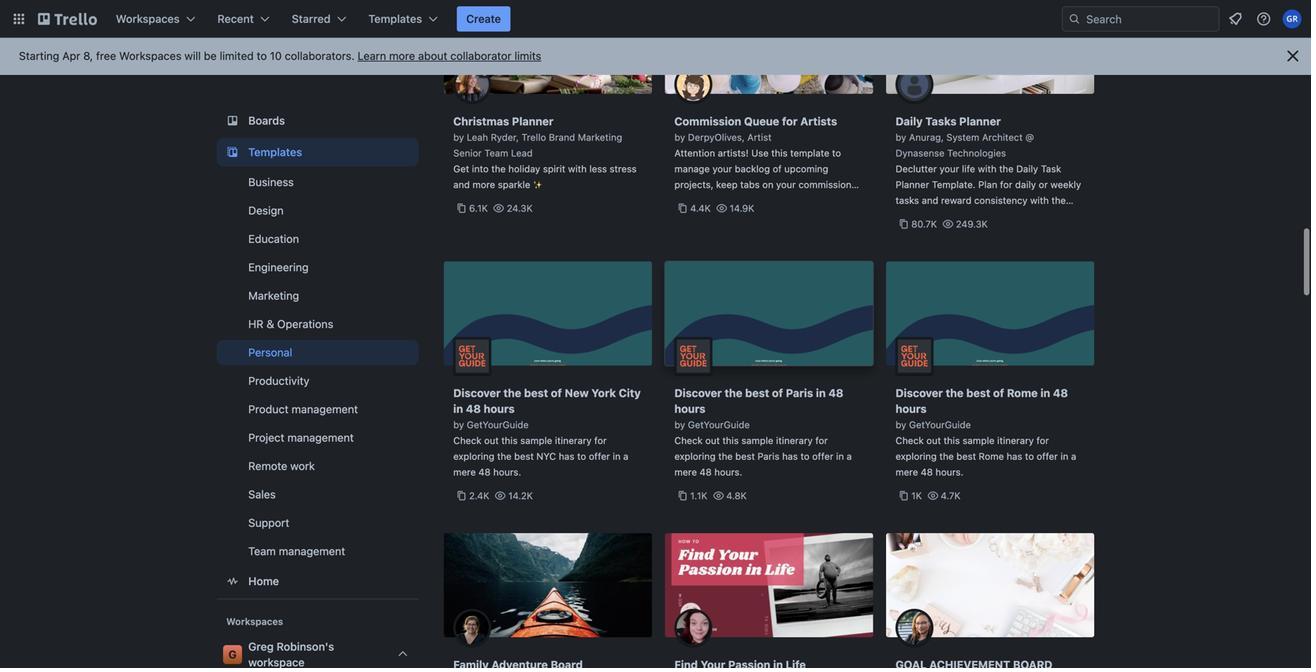 Task type: describe. For each thing, give the bounding box(es) containing it.
with down 'or' on the top of page
[[1031, 195, 1049, 206]]

design link
[[217, 198, 419, 223]]

0 vertical spatial daily
[[896, 115, 923, 128]]

project
[[248, 431, 285, 444]]

14.2k
[[509, 490, 533, 501]]

for inside 'discover the best of rome in 48 hours by getyourguide check out this sample itinerary for exploring the best rome has to offer in a mere 48 hours.'
[[1037, 435, 1050, 446]]

with inside commission queue for artists by derpyolives, artist attention artists! use this template to manage your backlog of upcoming projects, keep tabs on your commissions, and share progress with clients.
[[763, 195, 782, 206]]

1 vertical spatial daily
[[1017, 163, 1039, 174]]

this inside commission queue for artists by derpyolives, artist attention artists! use this template to manage your backlog of upcoming projects, keep tabs on your commissions, and share progress with clients.
[[772, 148, 788, 159]]

to inside discover the best of paris in 48 hours by getyourguide check out this sample itinerary for exploring the best paris has to offer in a mere 48 hours.
[[801, 451, 810, 462]]

out inside discover the best of  new york city in 48 hours by getyourguide check out this sample itinerary for exploring the best nyc has to offer in a mere 48 hours.
[[484, 435, 499, 446]]

on
[[763, 179, 774, 190]]

city
[[619, 387, 641, 400]]

for inside "daily tasks planner by anurag, system architect @ dynasense technologies declutter your life with the daily task planner template. plan for daily or weekly tasks and reward consistency with the streak power-up."
[[1001, 179, 1013, 190]]

1 vertical spatial team
[[248, 545, 276, 558]]

with inside christmas planner by leah ryder, trello brand marketing senior team lead get into the holiday spirit with less stress and more sparkle ✨
[[568, 163, 587, 174]]

template.
[[932, 179, 976, 190]]

template
[[791, 148, 830, 159]]

management for project management
[[288, 431, 354, 444]]

sales
[[248, 488, 276, 501]]

2 vertical spatial workspaces
[[226, 616, 283, 627]]

team inside christmas planner by leah ryder, trello brand marketing senior team lead get into the holiday spirit with less stress and more sparkle ✨
[[485, 148, 509, 159]]

of inside commission queue for artists by derpyolives, artist attention artists! use this template to manage your backlog of upcoming projects, keep tabs on your commissions, and share progress with clients.
[[773, 163, 782, 174]]

artists
[[801, 115, 838, 128]]

business
[[248, 176, 294, 189]]

and inside christmas planner by leah ryder, trello brand marketing senior team lead get into the holiday spirit with less stress and more sparkle ✨
[[454, 179, 470, 190]]

stress
[[610, 163, 637, 174]]

tabs
[[741, 179, 760, 190]]

discover for discover the best of rome in 48 hours
[[896, 387, 944, 400]]

a inside discover the best of  new york city in 48 hours by getyourguide check out this sample itinerary for exploring the best nyc has to offer in a mere 48 hours.
[[624, 451, 629, 462]]

power-
[[926, 211, 958, 222]]

about
[[418, 49, 448, 62]]

artist
[[748, 132, 772, 143]]

hr & operations
[[248, 317, 334, 331]]

productivity
[[248, 374, 310, 387]]

discover the best of  new york city in 48 hours by getyourguide check out this sample itinerary for exploring the best nyc has to offer in a mere 48 hours.
[[454, 387, 641, 478]]

more inside christmas planner by leah ryder, trello brand marketing senior team lead get into the holiday spirit with less stress and more sparkle ✨
[[473, 179, 495, 190]]

to inside commission queue for artists by derpyolives, artist attention artists! use this template to manage your backlog of upcoming projects, keep tabs on your commissions, and share progress with clients.
[[833, 148, 842, 159]]

share
[[694, 195, 719, 206]]

sample for discover the best of paris in 48 hours
[[742, 435, 774, 446]]

4.8k
[[727, 490, 747, 501]]

0 horizontal spatial rome
[[979, 451, 1005, 462]]

education
[[248, 232, 299, 245]]

nyc
[[537, 451, 556, 462]]

board image
[[223, 111, 242, 130]]

mere for discover the best of rome in 48 hours
[[896, 467, 919, 478]]

sample inside discover the best of  new york city in 48 hours by getyourguide check out this sample itinerary for exploring the best nyc has to offer in a mere 48 hours.
[[521, 435, 553, 446]]

greg robinson's workspace
[[248, 640, 334, 668]]

1k
[[912, 490, 922, 501]]

commission queue for artists by derpyolives, artist attention artists! use this template to manage your backlog of upcoming projects, keep tabs on your commissions, and share progress with clients.
[[675, 115, 860, 206]]

sparkle
[[498, 179, 531, 190]]

holiday
[[509, 163, 541, 174]]

lead
[[511, 148, 533, 159]]

hr
[[248, 317, 264, 331]]

hr & operations link
[[217, 312, 419, 337]]

projects,
[[675, 179, 714, 190]]

commission
[[675, 115, 742, 128]]

check for discover the best of rome in 48 hours
[[896, 435, 924, 446]]

4.4k
[[691, 203, 711, 214]]

trello
[[522, 132, 546, 143]]

support
[[248, 516, 289, 529]]

exploring inside discover the best of  new york city in 48 hours by getyourguide check out this sample itinerary for exploring the best nyc has to offer in a mere 48 hours.
[[454, 451, 495, 462]]

the inside christmas planner by leah ryder, trello brand marketing senior team lead get into the holiday spirit with less stress and more sparkle ✨
[[492, 163, 506, 174]]

clients.
[[785, 195, 817, 206]]

tasks
[[896, 195, 920, 206]]

work
[[290, 459, 315, 472]]

personal link
[[217, 340, 419, 365]]

&
[[267, 317, 274, 331]]

derpyolives,
[[688, 132, 745, 143]]

be
[[204, 49, 217, 62]]

14.9k
[[730, 203, 755, 214]]

keep
[[717, 179, 738, 190]]

of for discover the best of  new york city in 48 hours
[[551, 387, 562, 400]]

offer for discover the best of rome in 48 hours
[[1037, 451, 1058, 462]]

1 vertical spatial marketing
[[248, 289, 299, 302]]

✨
[[533, 179, 543, 190]]

2.4k
[[469, 490, 490, 501]]

kasey cooper, ceo/life coach image
[[896, 609, 934, 647]]

by inside 'discover the best of rome in 48 hours by getyourguide check out this sample itinerary for exploring the best rome has to offer in a mere 48 hours.'
[[896, 419, 907, 430]]

getyourguide for discover the best of rome in 48 hours
[[910, 419, 972, 430]]

@
[[1026, 132, 1035, 143]]

discover for discover the best of paris in 48 hours
[[675, 387, 722, 400]]

plan
[[979, 179, 998, 190]]

design
[[248, 204, 284, 217]]

marketing inside christmas planner by leah ryder, trello brand marketing senior team lead get into the holiday spirit with less stress and more sparkle ✨
[[578, 132, 623, 143]]

team management
[[248, 545, 345, 558]]

collaborators.
[[285, 49, 355, 62]]

offer for discover the best of paris in 48 hours
[[813, 451, 834, 462]]

tasks
[[926, 115, 957, 128]]

technologies
[[948, 148, 1007, 159]]

a for discover the best of paris in 48 hours
[[847, 451, 852, 462]]

management for team management
[[279, 545, 345, 558]]

collaborator
[[451, 49, 512, 62]]

team management link
[[217, 539, 419, 564]]

business link
[[217, 170, 419, 195]]

new
[[565, 387, 589, 400]]

planner inside christmas planner by leah ryder, trello brand marketing senior team lead get into the holiday spirit with less stress and more sparkle ✨
[[512, 115, 554, 128]]

out for discover the best of rome in 48 hours
[[927, 435, 941, 446]]

architect
[[983, 132, 1023, 143]]

back to home image
[[38, 6, 97, 32]]

80.7k
[[912, 219, 938, 230]]

daily
[[1016, 179, 1037, 190]]

this inside discover the best of paris in 48 hours by getyourguide check out this sample itinerary for exploring the best paris has to offer in a mere 48 hours.
[[723, 435, 739, 446]]

boards
[[248, 114, 285, 127]]

of for discover the best of rome in 48 hours
[[994, 387, 1005, 400]]

workspaces button
[[106, 6, 205, 32]]

education link
[[217, 226, 419, 252]]

progress
[[721, 195, 761, 206]]

offer inside discover the best of  new york city in 48 hours by getyourguide check out this sample itinerary for exploring the best nyc has to offer in a mere 48 hours.
[[589, 451, 610, 462]]

your inside "daily tasks planner by anurag, system architect @ dynasense technologies declutter your life with the daily task planner template. plan for daily or weekly tasks and reward consistency with the streak power-up."
[[940, 163, 960, 174]]

template board image
[[223, 143, 242, 162]]

itinerary for discover the best of rome in 48 hours
[[998, 435, 1034, 446]]

8,
[[83, 49, 93, 62]]

system
[[947, 132, 980, 143]]

hours. inside discover the best of  new york city in 48 hours by getyourguide check out this sample itinerary for exploring the best nyc has to offer in a mere 48 hours.
[[494, 467, 522, 478]]

personal
[[248, 346, 292, 359]]

by inside "daily tasks planner by anurag, system architect @ dynasense technologies declutter your life with the daily task planner template. plan for daily or weekly tasks and reward consistency with the streak power-up."
[[896, 132, 907, 143]]

robinson's
[[277, 640, 334, 653]]

has for discover the best of rome in 48 hours
[[1007, 451, 1023, 462]]

learn more about collaborator limits link
[[358, 49, 542, 62]]

getyourguide for discover the best of paris in 48 hours
[[688, 419, 750, 430]]

starred
[[292, 12, 331, 25]]

christmas
[[454, 115, 509, 128]]

queue
[[744, 115, 780, 128]]

operations
[[277, 317, 334, 331]]

itinerary inside discover the best of  new york city in 48 hours by getyourguide check out this sample itinerary for exploring the best nyc has to offer in a mere 48 hours.
[[555, 435, 592, 446]]

limited
[[220, 49, 254, 62]]



Task type: vqa. For each thing, say whether or not it's contained in the screenshot.
leftmost Create from template… image
no



Task type: locate. For each thing, give the bounding box(es) containing it.
2 horizontal spatial hours.
[[936, 467, 964, 478]]

management inside product management link
[[292, 403, 358, 416]]

this up 4.7k
[[944, 435, 960, 446]]

3 getyourguide image from the left
[[896, 337, 934, 375]]

2 offer from the left
[[813, 451, 834, 462]]

1 vertical spatial management
[[288, 431, 354, 444]]

mere
[[454, 467, 476, 478], [675, 467, 697, 478], [896, 467, 919, 478]]

marketing up less
[[578, 132, 623, 143]]

management down product management link
[[288, 431, 354, 444]]

1 horizontal spatial exploring
[[675, 451, 716, 462]]

getyourguide image for discover the best of paris in 48 hours
[[675, 337, 713, 375]]

recent
[[218, 12, 254, 25]]

2 horizontal spatial mere
[[896, 467, 919, 478]]

1 horizontal spatial planner
[[896, 179, 930, 190]]

itinerary inside discover the best of paris in 48 hours by getyourguide check out this sample itinerary for exploring the best paris has to offer in a mere 48 hours.
[[777, 435, 813, 446]]

getyourguide inside discover the best of paris in 48 hours by getyourguide check out this sample itinerary for exploring the best paris has to offer in a mere 48 hours.
[[688, 419, 750, 430]]

workspaces up greg
[[226, 616, 283, 627]]

with left less
[[568, 163, 587, 174]]

0 horizontal spatial templates
[[248, 146, 302, 159]]

2 horizontal spatial a
[[1072, 451, 1077, 462]]

0 horizontal spatial exploring
[[454, 451, 495, 462]]

greg
[[248, 640, 274, 653]]

workspace
[[248, 656, 305, 668]]

starting
[[19, 49, 59, 62]]

3 mere from the left
[[896, 467, 919, 478]]

exploring inside discover the best of paris in 48 hours by getyourguide check out this sample itinerary for exploring the best paris has to offer in a mere 48 hours.
[[675, 451, 716, 462]]

mere up 2.4k
[[454, 467, 476, 478]]

productivity link
[[217, 368, 419, 394]]

discover inside 'discover the best of rome in 48 hours by getyourguide check out this sample itinerary for exploring the best rome has to offer in a mere 48 hours.'
[[896, 387, 944, 400]]

team down ryder, at top
[[485, 148, 509, 159]]

has inside discover the best of paris in 48 hours by getyourguide check out this sample itinerary for exploring the best paris has to offer in a mere 48 hours.
[[783, 451, 798, 462]]

1 horizontal spatial has
[[783, 451, 798, 462]]

Search field
[[1081, 7, 1220, 31]]

24.3k
[[507, 203, 533, 214]]

out inside 'discover the best of rome in 48 hours by getyourguide check out this sample itinerary for exploring the best rome has to offer in a mere 48 hours.'
[[927, 435, 941, 446]]

0 vertical spatial templates
[[369, 12, 422, 25]]

samantha dee, life coach image
[[675, 609, 713, 647]]

with up plan
[[978, 163, 997, 174]]

management inside "project management" link
[[288, 431, 354, 444]]

1 out from the left
[[484, 435, 499, 446]]

0 horizontal spatial your
[[713, 163, 733, 174]]

2 hours. from the left
[[715, 467, 743, 478]]

of inside discover the best of paris in 48 hours by getyourguide check out this sample itinerary for exploring the best paris has to offer in a mere 48 hours.
[[772, 387, 784, 400]]

10
[[270, 49, 282, 62]]

2 horizontal spatial has
[[1007, 451, 1023, 462]]

workspaces up free
[[116, 12, 180, 25]]

1 horizontal spatial team
[[485, 148, 509, 159]]

sample inside discover the best of paris in 48 hours by getyourguide check out this sample itinerary for exploring the best paris has to offer in a mere 48 hours.
[[742, 435, 774, 446]]

2 out from the left
[[706, 435, 720, 446]]

streak
[[896, 211, 924, 222]]

2 horizontal spatial planner
[[960, 115, 1001, 128]]

1 mere from the left
[[454, 467, 476, 478]]

of inside 'discover the best of rome in 48 hours by getyourguide check out this sample itinerary for exploring the best rome has to offer in a mere 48 hours.'
[[994, 387, 1005, 400]]

itinerary for discover the best of paris in 48 hours
[[777, 435, 813, 446]]

1 vertical spatial rome
[[979, 451, 1005, 462]]

0 horizontal spatial more
[[389, 49, 415, 62]]

1 horizontal spatial marketing
[[578, 132, 623, 143]]

check up 1k at the bottom
[[896, 435, 924, 446]]

anurag, system architect @ dynasense technologies image
[[896, 65, 934, 103]]

getyourguide up 4.8k
[[688, 419, 750, 430]]

2 discover from the left
[[675, 387, 722, 400]]

2 horizontal spatial itinerary
[[998, 435, 1034, 446]]

0 vertical spatial workspaces
[[116, 12, 180, 25]]

2 mere from the left
[[675, 467, 697, 478]]

2 getyourguide from the left
[[688, 419, 750, 430]]

mere up 1.1k
[[675, 467, 697, 478]]

apr
[[62, 49, 80, 62]]

starred button
[[282, 6, 356, 32]]

1 horizontal spatial more
[[473, 179, 495, 190]]

task
[[1041, 163, 1062, 174]]

0 vertical spatial marketing
[[578, 132, 623, 143]]

out
[[484, 435, 499, 446], [706, 435, 720, 446], [927, 435, 941, 446]]

3 itinerary from the left
[[998, 435, 1034, 446]]

management down the productivity link
[[292, 403, 358, 416]]

hours. for discover the best of paris in 48 hours
[[715, 467, 743, 478]]

team down support
[[248, 545, 276, 558]]

leah ryder, trello brand marketing senior team lead image
[[454, 65, 491, 103]]

christmas planner by leah ryder, trello brand marketing senior team lead get into the holiday spirit with less stress and more sparkle ✨
[[454, 115, 637, 190]]

hours. inside discover the best of paris in 48 hours by getyourguide check out this sample itinerary for exploring the best paris has to offer in a mere 48 hours.
[[715, 467, 743, 478]]

discover inside discover the best of paris in 48 hours by getyourguide check out this sample itinerary for exploring the best paris has to offer in a mere 48 hours.
[[675, 387, 722, 400]]

limits
[[515, 49, 542, 62]]

1 vertical spatial workspaces
[[119, 49, 182, 62]]

remote
[[248, 459, 288, 472]]

getyourguide inside discover the best of  new york city in 48 hours by getyourguide check out this sample itinerary for exploring the best nyc has to offer in a mere 48 hours.
[[467, 419, 529, 430]]

1 horizontal spatial itinerary
[[777, 435, 813, 446]]

mere inside discover the best of  new york city in 48 hours by getyourguide check out this sample itinerary for exploring the best nyc has to offer in a mere 48 hours.
[[454, 467, 476, 478]]

hours. for discover the best of rome in 48 hours
[[936, 467, 964, 478]]

1 sample from the left
[[521, 435, 553, 446]]

0 horizontal spatial hours.
[[494, 467, 522, 478]]

hannah hiles, project manager image
[[454, 609, 491, 647]]

out up 2.4k
[[484, 435, 499, 446]]

management inside team management link
[[279, 545, 345, 558]]

0 horizontal spatial getyourguide
[[467, 419, 529, 430]]

brand
[[549, 132, 575, 143]]

commissions,
[[799, 179, 860, 190]]

2 has from the left
[[783, 451, 798, 462]]

backlog
[[735, 163, 770, 174]]

marketing
[[578, 132, 623, 143], [248, 289, 299, 302]]

management for product management
[[292, 403, 358, 416]]

2 vertical spatial management
[[279, 545, 345, 558]]

learn
[[358, 49, 386, 62]]

templates button
[[359, 6, 448, 32]]

0 horizontal spatial daily
[[896, 115, 923, 128]]

starting apr 8, free workspaces will be limited to 10 collaborators. learn more about collaborator limits
[[19, 49, 542, 62]]

your right on
[[777, 179, 796, 190]]

mere for discover the best of paris in 48 hours
[[675, 467, 697, 478]]

mere inside 'discover the best of rome in 48 hours by getyourguide check out this sample itinerary for exploring the best rome has to offer in a mere 48 hours.'
[[896, 467, 919, 478]]

attention
[[675, 148, 716, 159]]

project management
[[248, 431, 354, 444]]

offer inside discover the best of paris in 48 hours by getyourguide check out this sample itinerary for exploring the best paris has to offer in a mere 48 hours.
[[813, 451, 834, 462]]

by inside christmas planner by leah ryder, trello brand marketing senior team lead get into the holiday spirit with less stress and more sparkle ✨
[[454, 132, 464, 143]]

anurag,
[[910, 132, 944, 143]]

0 horizontal spatial check
[[454, 435, 482, 446]]

getyourguide up 4.7k
[[910, 419, 972, 430]]

of
[[773, 163, 782, 174], [551, 387, 562, 400], [772, 387, 784, 400], [994, 387, 1005, 400]]

for inside discover the best of  new york city in 48 hours by getyourguide check out this sample itinerary for exploring the best nyc has to offer in a mere 48 hours.
[[595, 435, 607, 446]]

derpyolives, artist image
[[675, 65, 713, 103]]

by inside discover the best of  new york city in 48 hours by getyourguide check out this sample itinerary for exploring the best nyc has to offer in a mere 48 hours.
[[454, 419, 464, 430]]

2 exploring from the left
[[675, 451, 716, 462]]

check inside discover the best of paris in 48 hours by getyourguide check out this sample itinerary for exploring the best paris has to offer in a mere 48 hours.
[[675, 435, 703, 446]]

hours. up 4.7k
[[936, 467, 964, 478]]

2 horizontal spatial check
[[896, 435, 924, 446]]

by inside commission queue for artists by derpyolives, artist attention artists! use this template to manage your backlog of upcoming projects, keep tabs on your commissions, and share progress with clients.
[[675, 132, 686, 143]]

templates up learn
[[369, 12, 422, 25]]

out up 4.7k
[[927, 435, 941, 446]]

2 horizontal spatial your
[[940, 163, 960, 174]]

up.
[[958, 211, 972, 222]]

1 horizontal spatial templates
[[369, 12, 422, 25]]

1 horizontal spatial out
[[706, 435, 720, 446]]

to
[[257, 49, 267, 62], [833, 148, 842, 159], [577, 451, 586, 462], [801, 451, 810, 462], [1026, 451, 1035, 462]]

artists!
[[718, 148, 749, 159]]

leah
[[467, 132, 488, 143]]

for inside discover the best of paris in 48 hours by getyourguide check out this sample itinerary for exploring the best paris has to offer in a mere 48 hours.
[[816, 435, 828, 446]]

by inside discover the best of paris in 48 hours by getyourguide check out this sample itinerary for exploring the best paris has to offer in a mere 48 hours.
[[675, 419, 686, 430]]

48
[[829, 387, 844, 400], [1054, 387, 1069, 400], [466, 402, 481, 415], [479, 467, 491, 478], [700, 467, 712, 478], [921, 467, 933, 478]]

of for discover the best of paris in 48 hours
[[772, 387, 784, 400]]

1 getyourguide from the left
[[467, 419, 529, 430]]

1 vertical spatial paris
[[758, 451, 780, 462]]

mere inside discover the best of paris in 48 hours by getyourguide check out this sample itinerary for exploring the best paris has to offer in a mere 48 hours.
[[675, 467, 697, 478]]

planner
[[512, 115, 554, 128], [960, 115, 1001, 128], [896, 179, 930, 190]]

discover the best of paris in 48 hours by getyourguide check out this sample itinerary for exploring the best paris has to offer in a mere 48 hours.
[[675, 387, 852, 478]]

a inside 'discover the best of rome in 48 hours by getyourguide check out this sample itinerary for exploring the best rome has to offer in a mere 48 hours.'
[[1072, 451, 1077, 462]]

planner up trello
[[512, 115, 554, 128]]

0 vertical spatial rome
[[1008, 387, 1038, 400]]

open information menu image
[[1257, 11, 1272, 27]]

2 horizontal spatial hours
[[896, 402, 927, 415]]

exploring up 1k at the bottom
[[896, 451, 937, 462]]

g
[[229, 648, 237, 661]]

product management
[[248, 403, 358, 416]]

0 horizontal spatial paris
[[758, 451, 780, 462]]

support link
[[217, 510, 419, 536]]

home image
[[223, 572, 242, 591]]

exploring for discover the best of paris in 48 hours
[[675, 451, 716, 462]]

2 horizontal spatial getyourguide
[[910, 419, 972, 430]]

1 horizontal spatial hours.
[[715, 467, 743, 478]]

0 horizontal spatial discover
[[454, 387, 501, 400]]

3 has from the left
[[1007, 451, 1023, 462]]

sample inside 'discover the best of rome in 48 hours by getyourguide check out this sample itinerary for exploring the best rome has to offer in a mere 48 hours.'
[[963, 435, 995, 446]]

getyourguide inside 'discover the best of rome in 48 hours by getyourguide check out this sample itinerary for exploring the best rome has to offer in a mere 48 hours.'
[[910, 419, 972, 430]]

discover the best of rome in 48 hours by getyourguide check out this sample itinerary for exploring the best rome has to offer in a mere 48 hours.
[[896, 387, 1077, 478]]

templates link
[[217, 138, 419, 166]]

senior
[[454, 148, 482, 159]]

0 vertical spatial team
[[485, 148, 509, 159]]

and down get
[[454, 179, 470, 190]]

1 has from the left
[[559, 451, 575, 462]]

this right use
[[772, 148, 788, 159]]

1 horizontal spatial a
[[847, 451, 852, 462]]

this
[[772, 148, 788, 159], [502, 435, 518, 446], [723, 435, 739, 446], [944, 435, 960, 446]]

workspaces down "workspaces" popup button
[[119, 49, 182, 62]]

get
[[454, 163, 469, 174]]

discover for discover the best of  new york city in 48 hours
[[454, 387, 501, 400]]

out up 1.1k
[[706, 435, 720, 446]]

less
[[590, 163, 607, 174]]

with down on
[[763, 195, 782, 206]]

exploring up 1.1k
[[675, 451, 716, 462]]

2 getyourguide image from the left
[[675, 337, 713, 375]]

primary element
[[0, 0, 1312, 38]]

1 check from the left
[[454, 435, 482, 446]]

1 horizontal spatial sample
[[742, 435, 774, 446]]

boards link
[[217, 106, 419, 135]]

dynasense
[[896, 148, 945, 159]]

0 horizontal spatial offer
[[589, 451, 610, 462]]

recent button
[[208, 6, 279, 32]]

0 vertical spatial more
[[389, 49, 415, 62]]

3 a from the left
[[1072, 451, 1077, 462]]

2 horizontal spatial sample
[[963, 435, 995, 446]]

3 check from the left
[[896, 435, 924, 446]]

exploring
[[454, 451, 495, 462], [675, 451, 716, 462], [896, 451, 937, 462]]

2 horizontal spatial discover
[[896, 387, 944, 400]]

out inside discover the best of paris in 48 hours by getyourguide check out this sample itinerary for exploring the best paris has to offer in a mere 48 hours.
[[706, 435, 720, 446]]

has inside 'discover the best of rome in 48 hours by getyourguide check out this sample itinerary for exploring the best rome has to offer in a mere 48 hours.'
[[1007, 451, 1023, 462]]

and up power-
[[922, 195, 939, 206]]

check up 2.4k
[[454, 435, 482, 446]]

and down projects,
[[675, 195, 691, 206]]

workspaces inside popup button
[[116, 12, 180, 25]]

0 horizontal spatial a
[[624, 451, 629, 462]]

0 horizontal spatial getyourguide image
[[454, 337, 491, 375]]

hours for discover the best of paris in 48 hours
[[675, 402, 706, 415]]

getyourguide image
[[454, 337, 491, 375], [675, 337, 713, 375], [896, 337, 934, 375]]

a inside discover the best of paris in 48 hours by getyourguide check out this sample itinerary for exploring the best paris has to offer in a mere 48 hours.
[[847, 451, 852, 462]]

and inside "daily tasks planner by anurag, system architect @ dynasense technologies declutter your life with the daily task planner template. plan for daily or weekly tasks and reward consistency with the streak power-up."
[[922, 195, 939, 206]]

manage
[[675, 163, 710, 174]]

of inside discover the best of  new york city in 48 hours by getyourguide check out this sample itinerary for exploring the best nyc has to offer in a mere 48 hours.
[[551, 387, 562, 400]]

greg robinson (gregrobinson96) image
[[1283, 9, 1302, 28]]

check for discover the best of paris in 48 hours
[[675, 435, 703, 446]]

and inside commission queue for artists by derpyolives, artist attention artists! use this template to manage your backlog of upcoming projects, keep tabs on your commissions, and share progress with clients.
[[675, 195, 691, 206]]

more down the into
[[473, 179, 495, 190]]

0 horizontal spatial has
[[559, 451, 575, 462]]

for
[[782, 115, 798, 128], [1001, 179, 1013, 190], [595, 435, 607, 446], [816, 435, 828, 446], [1037, 435, 1050, 446]]

0 notifications image
[[1227, 9, 1246, 28]]

3 discover from the left
[[896, 387, 944, 400]]

1 a from the left
[[624, 451, 629, 462]]

daily
[[896, 115, 923, 128], [1017, 163, 1039, 174]]

2 horizontal spatial getyourguide image
[[896, 337, 934, 375]]

0 horizontal spatial mere
[[454, 467, 476, 478]]

hours. up 14.2k
[[494, 467, 522, 478]]

templates up "business"
[[248, 146, 302, 159]]

0 horizontal spatial planner
[[512, 115, 554, 128]]

hours inside discover the best of paris in 48 hours by getyourguide check out this sample itinerary for exploring the best paris has to offer in a mere 48 hours.
[[675, 402, 706, 415]]

check inside 'discover the best of rome in 48 hours by getyourguide check out this sample itinerary for exploring the best rome has to offer in a mere 48 hours.'
[[896, 435, 924, 446]]

1 hours. from the left
[[494, 467, 522, 478]]

1 offer from the left
[[589, 451, 610, 462]]

mere up 1k at the bottom
[[896, 467, 919, 478]]

this up 4.8k
[[723, 435, 739, 446]]

your up keep
[[713, 163, 733, 174]]

0 horizontal spatial hours
[[484, 402, 515, 415]]

offer inside 'discover the best of rome in 48 hours by getyourguide check out this sample itinerary for exploring the best rome has to offer in a mere 48 hours.'
[[1037, 451, 1058, 462]]

marketing link
[[217, 283, 419, 308]]

2 horizontal spatial offer
[[1037, 451, 1058, 462]]

more right learn
[[389, 49, 415, 62]]

2 hours from the left
[[675, 402, 706, 415]]

product management link
[[217, 397, 419, 422]]

to inside 'discover the best of rome in 48 hours by getyourguide check out this sample itinerary for exploring the best rome has to offer in a mere 48 hours.'
[[1026, 451, 1035, 462]]

hours. up 4.8k
[[715, 467, 743, 478]]

check inside discover the best of  new york city in 48 hours by getyourguide check out this sample itinerary for exploring the best nyc has to offer in a mere 48 hours.
[[454, 435, 482, 446]]

1 horizontal spatial rome
[[1008, 387, 1038, 400]]

1 horizontal spatial getyourguide image
[[675, 337, 713, 375]]

a
[[624, 451, 629, 462], [847, 451, 852, 462], [1072, 451, 1077, 462]]

sample for discover the best of rome in 48 hours
[[963, 435, 995, 446]]

1 discover from the left
[[454, 387, 501, 400]]

free
[[96, 49, 116, 62]]

create
[[467, 12, 501, 25]]

out for discover the best of paris in 48 hours
[[706, 435, 720, 446]]

1 exploring from the left
[[454, 451, 495, 462]]

1 getyourguide image from the left
[[454, 337, 491, 375]]

templates inside popup button
[[369, 12, 422, 25]]

2 check from the left
[[675, 435, 703, 446]]

0 horizontal spatial sample
[[521, 435, 553, 446]]

this up 14.2k
[[502, 435, 518, 446]]

management down support link
[[279, 545, 345, 558]]

daily up anurag,
[[896, 115, 923, 128]]

1 horizontal spatial mere
[[675, 467, 697, 478]]

1 hours from the left
[[484, 402, 515, 415]]

3 out from the left
[[927, 435, 941, 446]]

planner down declutter
[[896, 179, 930, 190]]

4.7k
[[941, 490, 961, 501]]

getyourguide up 2.4k
[[467, 419, 529, 430]]

6.1k
[[469, 203, 488, 214]]

to inside discover the best of  new york city in 48 hours by getyourguide check out this sample itinerary for exploring the best nyc has to offer in a mere 48 hours.
[[577, 451, 586, 462]]

check up 1.1k
[[675, 435, 703, 446]]

0 horizontal spatial itinerary
[[555, 435, 592, 446]]

a for discover the best of rome in 48 hours
[[1072, 451, 1077, 462]]

2 sample from the left
[[742, 435, 774, 446]]

0 vertical spatial paris
[[786, 387, 814, 400]]

2 horizontal spatial and
[[922, 195, 939, 206]]

by
[[454, 132, 464, 143], [675, 132, 686, 143], [896, 132, 907, 143], [454, 419, 464, 430], [675, 419, 686, 430], [896, 419, 907, 430]]

1 vertical spatial more
[[473, 179, 495, 190]]

this inside discover the best of  new york city in 48 hours by getyourguide check out this sample itinerary for exploring the best nyc has to offer in a mere 48 hours.
[[502, 435, 518, 446]]

0 horizontal spatial out
[[484, 435, 499, 446]]

1 horizontal spatial discover
[[675, 387, 722, 400]]

into
[[472, 163, 489, 174]]

paris
[[786, 387, 814, 400], [758, 451, 780, 462]]

1 horizontal spatial hours
[[675, 402, 706, 415]]

discover
[[454, 387, 501, 400], [675, 387, 722, 400], [896, 387, 944, 400]]

consistency
[[975, 195, 1028, 206]]

itinerary inside 'discover the best of rome in 48 hours by getyourguide check out this sample itinerary for exploring the best rome has to offer in a mere 48 hours.'
[[998, 435, 1034, 446]]

has for discover the best of paris in 48 hours
[[783, 451, 798, 462]]

2 a from the left
[[847, 451, 852, 462]]

templates
[[369, 12, 422, 25], [248, 146, 302, 159]]

marketing up &
[[248, 289, 299, 302]]

hours
[[484, 402, 515, 415], [675, 402, 706, 415], [896, 402, 927, 415]]

engineering link
[[217, 255, 419, 280]]

engineering
[[248, 261, 309, 274]]

hours inside 'discover the best of rome in 48 hours by getyourguide check out this sample itinerary for exploring the best rome has to offer in a mere 48 hours.'
[[896, 402, 927, 415]]

search image
[[1069, 13, 1081, 25]]

1 horizontal spatial daily
[[1017, 163, 1039, 174]]

hours for discover the best of rome in 48 hours
[[896, 402, 927, 415]]

discover inside discover the best of  new york city in 48 hours by getyourguide check out this sample itinerary for exploring the best nyc has to offer in a mere 48 hours.
[[454, 387, 501, 400]]

0 horizontal spatial and
[[454, 179, 470, 190]]

hours. inside 'discover the best of rome in 48 hours by getyourguide check out this sample itinerary for exploring the best rome has to offer in a mere 48 hours.'
[[936, 467, 964, 478]]

exploring for discover the best of rome in 48 hours
[[896, 451, 937, 462]]

0 vertical spatial management
[[292, 403, 358, 416]]

1 vertical spatial templates
[[248, 146, 302, 159]]

3 hours. from the left
[[936, 467, 964, 478]]

249.3k
[[956, 219, 988, 230]]

exploring inside 'discover the best of rome in 48 hours by getyourguide check out this sample itinerary for exploring the best rome has to offer in a mere 48 hours.'
[[896, 451, 937, 462]]

1 horizontal spatial and
[[675, 195, 691, 206]]

1 horizontal spatial check
[[675, 435, 703, 446]]

has inside discover the best of  new york city in 48 hours by getyourguide check out this sample itinerary for exploring the best nyc has to offer in a mere 48 hours.
[[559, 451, 575, 462]]

3 getyourguide from the left
[[910, 419, 972, 430]]

your up template.
[[940, 163, 960, 174]]

1 horizontal spatial offer
[[813, 451, 834, 462]]

3 hours from the left
[[896, 402, 927, 415]]

the
[[492, 163, 506, 174], [1000, 163, 1014, 174], [1052, 195, 1067, 206], [504, 387, 522, 400], [725, 387, 743, 400], [946, 387, 964, 400], [497, 451, 512, 462], [719, 451, 733, 462], [940, 451, 954, 462]]

3 sample from the left
[[963, 435, 995, 446]]

0 horizontal spatial marketing
[[248, 289, 299, 302]]

getyourguide image for discover the best of  new york city in 48 hours
[[454, 337, 491, 375]]

sales link
[[217, 482, 419, 507]]

1 horizontal spatial getyourguide
[[688, 419, 750, 430]]

exploring up 2.4k
[[454, 451, 495, 462]]

2 horizontal spatial out
[[927, 435, 941, 446]]

getyourguide image for discover the best of rome in 48 hours
[[896, 337, 934, 375]]

1 horizontal spatial your
[[777, 179, 796, 190]]

daily up daily
[[1017, 163, 1039, 174]]

create button
[[457, 6, 511, 32]]

life
[[962, 163, 976, 174]]

hours inside discover the best of  new york city in 48 hours by getyourguide check out this sample itinerary for exploring the best nyc has to offer in a mere 48 hours.
[[484, 402, 515, 415]]

planner up system
[[960, 115, 1001, 128]]

0 horizontal spatial team
[[248, 545, 276, 558]]

2 itinerary from the left
[[777, 435, 813, 446]]

weekly
[[1051, 179, 1082, 190]]

best
[[524, 387, 548, 400], [746, 387, 770, 400], [967, 387, 991, 400], [514, 451, 534, 462], [736, 451, 755, 462], [957, 451, 977, 462]]

team
[[485, 148, 509, 159], [248, 545, 276, 558]]

3 exploring from the left
[[896, 451, 937, 462]]

1 itinerary from the left
[[555, 435, 592, 446]]

2 horizontal spatial exploring
[[896, 451, 937, 462]]

this inside 'discover the best of rome in 48 hours by getyourguide check out this sample itinerary for exploring the best rome has to offer in a mere 48 hours.'
[[944, 435, 960, 446]]

for inside commission queue for artists by derpyolives, artist attention artists! use this template to manage your backlog of upcoming projects, keep tabs on your commissions, and share progress with clients.
[[782, 115, 798, 128]]

3 offer from the left
[[1037, 451, 1058, 462]]

1 horizontal spatial paris
[[786, 387, 814, 400]]



